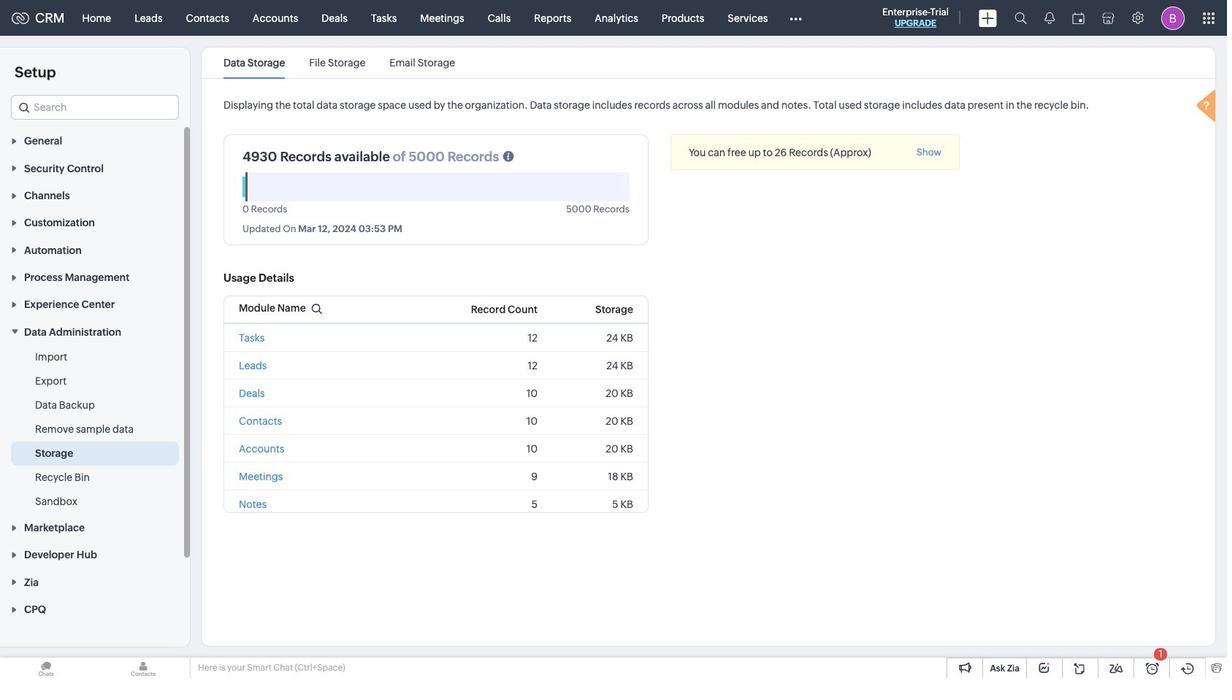 Task type: vqa. For each thing, say whether or not it's contained in the screenshot.
Profile element
yes



Task type: locate. For each thing, give the bounding box(es) containing it.
loading image
[[1193, 88, 1223, 127]]

region
[[0, 345, 190, 514]]

signals image
[[1044, 12, 1055, 24]]

signals element
[[1036, 0, 1063, 36]]

profile element
[[1153, 0, 1193, 35]]

logo image
[[12, 12, 29, 24]]

search element
[[1006, 0, 1036, 36]]

calendar image
[[1072, 12, 1085, 24]]

search image
[[1015, 12, 1027, 24]]

Search text field
[[12, 96, 178, 119]]

None field
[[11, 95, 179, 120]]

create menu image
[[979, 9, 997, 27]]



Task type: describe. For each thing, give the bounding box(es) containing it.
profile image
[[1161, 6, 1185, 30]]

contacts image
[[97, 658, 189, 679]]

create menu element
[[970, 0, 1006, 35]]

Other Modules field
[[780, 6, 811, 30]]

chats image
[[0, 658, 92, 679]]



